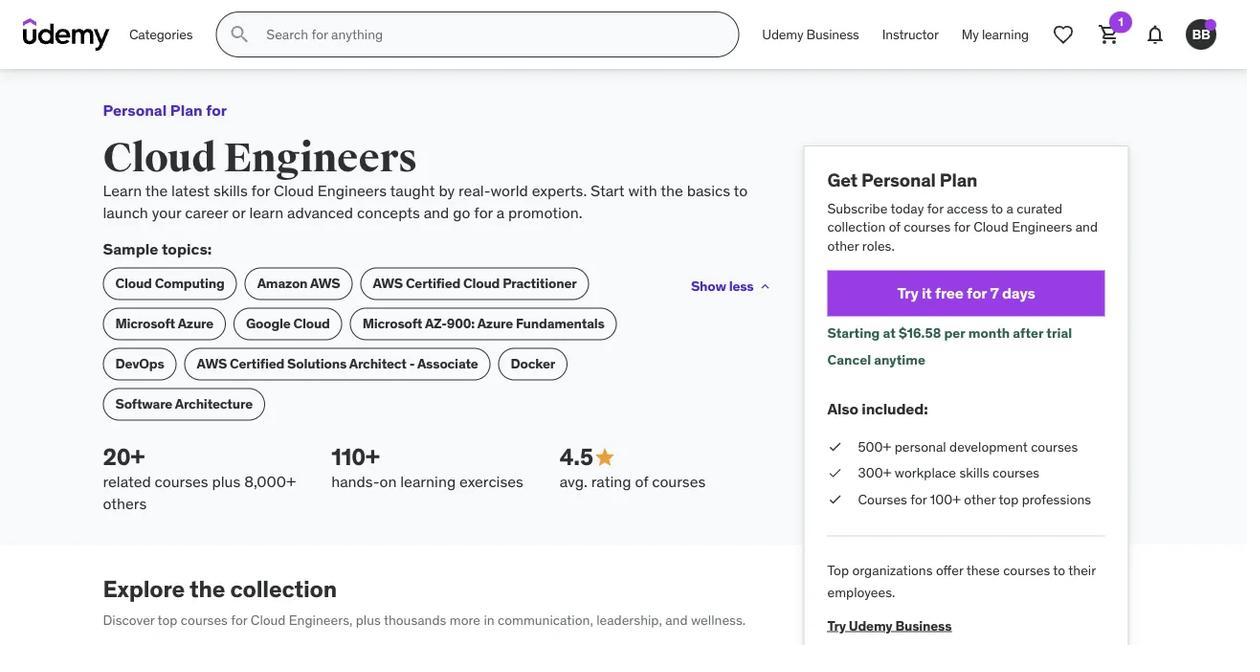 Task type: vqa. For each thing, say whether or not it's contained in the screenshot.
Oriented in Python Object Oriented Programming (OOP): Beginner to Pro
no



Task type: locate. For each thing, give the bounding box(es) containing it.
0 horizontal spatial udemy
[[762, 26, 804, 43]]

0 vertical spatial collection
[[828, 218, 886, 235]]

0 vertical spatial business
[[807, 26, 859, 43]]

1 vertical spatial collection
[[230, 575, 337, 603]]

microsoft inside microsoft azure 'link'
[[115, 315, 175, 332]]

and inside "get personal plan subscribe today for access to a curated collection of courses for cloud engineers and other roles."
[[1076, 218, 1098, 235]]

of right rating
[[635, 472, 648, 491]]

the right with
[[661, 181, 683, 200]]

today
[[891, 199, 924, 217]]

employees.
[[828, 584, 895, 601]]

hands-
[[331, 472, 379, 491]]

courses inside 20+ related courses plus 8,000+ others
[[155, 472, 208, 491]]

0 vertical spatial plus
[[212, 472, 241, 491]]

try left it
[[897, 283, 919, 303]]

0 horizontal spatial business
[[807, 26, 859, 43]]

collection inside explore the collection discover top courses for cloud engineers, plus thousands more in communication, leadership, and wellness.
[[230, 575, 337, 603]]

microsoft az-900: azure fundamentals
[[363, 315, 605, 332]]

1 vertical spatial plus
[[356, 611, 381, 628]]

google cloud
[[246, 315, 330, 332]]

submit search image
[[228, 23, 251, 46]]

certified up az-
[[406, 275, 461, 292]]

1 horizontal spatial certified
[[406, 275, 461, 292]]

0 horizontal spatial other
[[828, 237, 859, 254]]

amazon aws
[[257, 275, 340, 292]]

1 horizontal spatial collection
[[828, 218, 886, 235]]

personal
[[103, 100, 167, 120], [862, 168, 936, 191]]

0 horizontal spatial collection
[[230, 575, 337, 603]]

1 azure from the left
[[178, 315, 213, 332]]

to
[[734, 181, 748, 200], [991, 199, 1003, 217], [1053, 562, 1066, 579]]

also included:
[[828, 399, 928, 419]]

udemy
[[762, 26, 804, 43], [849, 617, 893, 634]]

notifications image
[[1144, 23, 1167, 46]]

cloud left engineers,
[[251, 611, 286, 628]]

xsmall image left courses
[[828, 490, 843, 509]]

aws up architecture
[[197, 355, 227, 373]]

cloud inside explore the collection discover top courses for cloud engineers, plus thousands more in communication, leadership, and wellness.
[[251, 611, 286, 628]]

shopping cart with 1 item image
[[1098, 23, 1121, 46]]

0 horizontal spatial try
[[828, 617, 846, 634]]

0 horizontal spatial a
[[497, 202, 505, 222]]

xsmall image down also
[[828, 437, 843, 456]]

cloud up 'advanced'
[[274, 181, 314, 200]]

1 horizontal spatial and
[[665, 611, 688, 628]]

try for try udemy business
[[828, 617, 846, 634]]

personal down categories dropdown button
[[103, 100, 167, 120]]

courses right these
[[1003, 562, 1050, 579]]

2 horizontal spatial aws
[[373, 275, 403, 292]]

udemy image
[[23, 18, 110, 51]]

0 vertical spatial of
[[889, 218, 901, 235]]

xsmall image for 300+
[[828, 464, 843, 483]]

at
[[883, 325, 896, 342]]

1 horizontal spatial skills
[[960, 464, 990, 482]]

1 vertical spatial top
[[158, 611, 178, 628]]

1 vertical spatial udemy
[[849, 617, 893, 634]]

2 horizontal spatial and
[[1076, 218, 1098, 235]]

plan down categories dropdown button
[[170, 100, 203, 120]]

1 vertical spatial plan
[[940, 168, 978, 191]]

curated
[[1017, 199, 1063, 217]]

7
[[990, 283, 999, 303]]

plan
[[170, 100, 203, 120], [940, 168, 978, 191]]

top inside explore the collection discover top courses for cloud engineers, plus thousands more in communication, leadership, and wellness.
[[158, 611, 178, 628]]

for left engineers,
[[231, 611, 247, 628]]

0 vertical spatial plan
[[170, 100, 203, 120]]

start
[[591, 181, 625, 200]]

engineers,
[[289, 611, 353, 628]]

docker link
[[498, 348, 568, 381]]

1 horizontal spatial a
[[1007, 199, 1014, 217]]

related
[[103, 472, 151, 491]]

cloud inside learn the latest skills for cloud engineers taught by real-world experts. start with the basics to launch your career or learn advanced concepts and go for a promotion.
[[274, 181, 314, 200]]

courses
[[858, 491, 907, 508]]

2 horizontal spatial to
[[1053, 562, 1066, 579]]

cloud inside "get personal plan subscribe today for access to a curated collection of courses for cloud engineers and other roles."
[[974, 218, 1009, 235]]

latest
[[171, 181, 210, 200]]

to left their
[[1053, 562, 1066, 579]]

1 vertical spatial personal
[[862, 168, 936, 191]]

1 horizontal spatial to
[[991, 199, 1003, 217]]

collection
[[828, 218, 886, 235], [230, 575, 337, 603]]

courses inside "get personal plan subscribe today for access to a curated collection of courses for cloud engineers and other roles."
[[904, 218, 951, 235]]

the
[[145, 181, 168, 200], [661, 181, 683, 200], [190, 575, 225, 603]]

1 horizontal spatial try
[[897, 283, 919, 303]]

1 vertical spatial business
[[895, 617, 952, 634]]

0 horizontal spatial microsoft
[[115, 315, 175, 332]]

software architecture link
[[103, 388, 265, 421]]

skills up or
[[213, 181, 248, 200]]

fundamentals
[[516, 315, 605, 332]]

roles.
[[862, 237, 895, 254]]

1 vertical spatial try
[[828, 617, 846, 634]]

the up your
[[145, 181, 168, 200]]

cloud down access
[[974, 218, 1009, 235]]

1 horizontal spatial business
[[895, 617, 952, 634]]

0 horizontal spatial plus
[[212, 472, 241, 491]]

0 horizontal spatial certified
[[230, 355, 284, 373]]

skills
[[213, 181, 248, 200], [960, 464, 990, 482]]

1 vertical spatial skills
[[960, 464, 990, 482]]

courses right related
[[155, 472, 208, 491]]

Search for anything text field
[[263, 18, 715, 51]]

courses inside explore the collection discover top courses for cloud engineers, plus thousands more in communication, leadership, and wellness.
[[181, 611, 228, 628]]

1 vertical spatial of
[[635, 472, 648, 491]]

less
[[729, 278, 754, 295]]

other inside "get personal plan subscribe today for access to a curated collection of courses for cloud engineers and other roles."
[[828, 237, 859, 254]]

try it free for 7 days link
[[828, 270, 1105, 316]]

0 vertical spatial personal
[[103, 100, 167, 120]]

top left professions
[[999, 491, 1019, 508]]

collection down subscribe
[[828, 218, 886, 235]]

1 horizontal spatial of
[[889, 218, 901, 235]]

cloud down personal plan for
[[103, 133, 216, 183]]

top for collection
[[158, 611, 178, 628]]

for right today
[[927, 199, 944, 217]]

courses inside the top organizations offer these courses to their employees.
[[1003, 562, 1050, 579]]

devops
[[115, 355, 164, 373]]

a inside learn the latest skills for cloud engineers taught by real-world experts. start with the basics to launch your career or learn advanced concepts and go for a promotion.
[[497, 202, 505, 222]]

1 microsoft from the left
[[115, 315, 175, 332]]

xsmall image for 500+
[[828, 437, 843, 456]]

business left instructor
[[807, 26, 859, 43]]

engineers
[[224, 133, 417, 183], [318, 181, 387, 200], [1012, 218, 1072, 235]]

1 horizontal spatial azure
[[477, 315, 513, 332]]

medium image
[[593, 446, 616, 469]]

cloud computing
[[115, 275, 225, 292]]

and
[[424, 202, 449, 222], [1076, 218, 1098, 235], [665, 611, 688, 628]]

certified for cloud
[[406, 275, 461, 292]]

your
[[152, 202, 181, 222]]

bb link
[[1178, 11, 1224, 57]]

by
[[439, 181, 455, 200]]

certified down google on the left of the page
[[230, 355, 284, 373]]

1 horizontal spatial personal
[[862, 168, 936, 191]]

microsoft for microsoft az-900: azure fundamentals
[[363, 315, 422, 332]]

you have alerts image
[[1205, 19, 1217, 31]]

discover
[[103, 611, 155, 628]]

0 vertical spatial skills
[[213, 181, 248, 200]]

aws right amazon
[[310, 275, 340, 292]]

other right 100+
[[964, 491, 996, 508]]

of
[[889, 218, 901, 235], [635, 472, 648, 491]]

cloud up microsoft az-900: azure fundamentals
[[463, 275, 500, 292]]

1 vertical spatial certified
[[230, 355, 284, 373]]

xsmall image left '300+'
[[828, 464, 843, 483]]

the inside explore the collection discover top courses for cloud engineers, plus thousands more in communication, leadership, and wellness.
[[190, 575, 225, 603]]

try down employees.
[[828, 617, 846, 634]]

courses down development on the bottom of the page
[[993, 464, 1040, 482]]

for inside explore the collection discover top courses for cloud engineers, plus thousands more in communication, leadership, and wellness.
[[231, 611, 247, 628]]

4.5
[[560, 443, 593, 472]]

courses down explore
[[181, 611, 228, 628]]

0 vertical spatial learning
[[982, 26, 1029, 43]]

1 horizontal spatial top
[[999, 491, 1019, 508]]

other
[[828, 237, 859, 254], [964, 491, 996, 508]]

leadership,
[[596, 611, 662, 628]]

0 horizontal spatial learning
[[400, 472, 456, 491]]

categories button
[[118, 11, 204, 57]]

1 horizontal spatial plan
[[940, 168, 978, 191]]

practitioner
[[503, 275, 577, 292]]

to inside learn the latest skills for cloud engineers taught by real-world experts. start with the basics to launch your career or learn advanced concepts and go for a promotion.
[[734, 181, 748, 200]]

launch
[[103, 202, 148, 222]]

business down the top organizations offer these courses to their employees.
[[895, 617, 952, 634]]

0 horizontal spatial skills
[[213, 181, 248, 200]]

offer
[[936, 562, 964, 579]]

amazon aws link
[[245, 268, 353, 300]]

plus left thousands
[[356, 611, 381, 628]]

skills up courses for 100+ other top professions
[[960, 464, 990, 482]]

1 horizontal spatial plus
[[356, 611, 381, 628]]

and inside explore the collection discover top courses for cloud engineers, plus thousands more in communication, leadership, and wellness.
[[665, 611, 688, 628]]

0 vertical spatial top
[[999, 491, 1019, 508]]

2 microsoft from the left
[[363, 315, 422, 332]]

0 vertical spatial certified
[[406, 275, 461, 292]]

learn
[[249, 202, 284, 222]]

others
[[103, 493, 147, 513]]

0 horizontal spatial top
[[158, 611, 178, 628]]

try udemy business link
[[828, 603, 952, 634]]

try
[[897, 283, 919, 303], [828, 617, 846, 634]]

personal
[[895, 438, 946, 455]]

with
[[628, 181, 657, 200]]

0 horizontal spatial azure
[[178, 315, 213, 332]]

starting
[[828, 325, 880, 342]]

2 horizontal spatial the
[[661, 181, 683, 200]]

courses for 100+ other top professions
[[858, 491, 1091, 508]]

of down today
[[889, 218, 901, 235]]

0 horizontal spatial the
[[145, 181, 168, 200]]

to right basics
[[734, 181, 748, 200]]

0 vertical spatial other
[[828, 237, 859, 254]]

0 horizontal spatial aws
[[197, 355, 227, 373]]

to right access
[[991, 199, 1003, 217]]

xsmall image right less at right top
[[758, 279, 773, 294]]

1 vertical spatial learning
[[400, 472, 456, 491]]

a down world
[[497, 202, 505, 222]]

show
[[691, 278, 726, 295]]

a
[[1007, 199, 1014, 217], [497, 202, 505, 222]]

topics:
[[162, 239, 212, 259]]

1 horizontal spatial the
[[190, 575, 225, 603]]

microsoft azure
[[115, 315, 213, 332]]

1 horizontal spatial other
[[964, 491, 996, 508]]

microsoft up architect at the left bottom of the page
[[363, 315, 422, 332]]

personal up today
[[862, 168, 936, 191]]

skills inside learn the latest skills for cloud engineers taught by real-world experts. start with the basics to launch your career or learn advanced concepts and go for a promotion.
[[213, 181, 248, 200]]

1 horizontal spatial microsoft
[[363, 315, 422, 332]]

learning right my
[[982, 26, 1029, 43]]

other left roles. at the right
[[828, 237, 859, 254]]

1 horizontal spatial learning
[[982, 26, 1029, 43]]

free
[[935, 283, 964, 303]]

personal inside "get personal plan subscribe today for access to a curated collection of courses for cloud engineers and other roles."
[[862, 168, 936, 191]]

for left 100+
[[911, 491, 927, 508]]

xsmall image
[[758, 279, 773, 294], [828, 437, 843, 456], [828, 464, 843, 483], [828, 490, 843, 509]]

microsoft up devops
[[115, 315, 175, 332]]

plan up access
[[940, 168, 978, 191]]

devops link
[[103, 348, 177, 381]]

to inside the top organizations offer these courses to their employees.
[[1053, 562, 1066, 579]]

development
[[950, 438, 1028, 455]]

0 horizontal spatial and
[[424, 202, 449, 222]]

0 horizontal spatial plan
[[170, 100, 203, 120]]

learning right on
[[400, 472, 456, 491]]

aws down the concepts
[[373, 275, 403, 292]]

microsoft inside 'microsoft az-900: azure fundamentals' link
[[363, 315, 422, 332]]

top right discover
[[158, 611, 178, 628]]

top organizations offer these courses to their employees.
[[828, 562, 1096, 601]]

0 horizontal spatial to
[[734, 181, 748, 200]]

access
[[947, 199, 988, 217]]

cloud engineers
[[103, 133, 417, 183]]

the right explore
[[190, 575, 225, 603]]

xsmall image for courses
[[828, 490, 843, 509]]

starting at $16.58 per month after trial cancel anytime
[[828, 325, 1072, 368]]

these
[[967, 562, 1000, 579]]

azure down computing at the left top of the page
[[178, 315, 213, 332]]

in
[[484, 611, 495, 628]]

courses down today
[[904, 218, 951, 235]]

0 horizontal spatial personal
[[103, 100, 167, 120]]

collection up engineers,
[[230, 575, 337, 603]]

collection inside "get personal plan subscribe today for access to a curated collection of courses for cloud engineers and other roles."
[[828, 218, 886, 235]]

plus left 8,000+ at the left
[[212, 472, 241, 491]]

azure right 900:
[[477, 315, 513, 332]]

0 vertical spatial try
[[897, 283, 919, 303]]

a left curated
[[1007, 199, 1014, 217]]

try it free for 7 days
[[897, 283, 1035, 303]]

rating
[[591, 472, 631, 491]]



Task type: describe. For each thing, give the bounding box(es) containing it.
to inside "get personal plan subscribe today for access to a curated collection of courses for cloud engineers and other roles."
[[991, 199, 1003, 217]]

exercises
[[460, 472, 523, 491]]

of inside "get personal plan subscribe today for access to a curated collection of courses for cloud engineers and other roles."
[[889, 218, 901, 235]]

try for try it free for 7 days
[[897, 283, 919, 303]]

xsmall image inside show less button
[[758, 279, 773, 294]]

1 vertical spatial other
[[964, 491, 996, 508]]

udemy business link
[[751, 11, 871, 57]]

real-
[[459, 181, 491, 200]]

110+
[[331, 443, 380, 472]]

aws for aws certified solutions architect - associate
[[197, 355, 227, 373]]

500+
[[858, 438, 891, 455]]

aws certified cloud practitioner
[[373, 275, 577, 292]]

plan inside "get personal plan subscribe today for access to a curated collection of courses for cloud engineers and other roles."
[[940, 168, 978, 191]]

the for collection
[[190, 575, 225, 603]]

try udemy business
[[828, 617, 952, 634]]

1
[[1118, 14, 1123, 29]]

thousands
[[384, 611, 446, 628]]

career
[[185, 202, 228, 222]]

microsoft for microsoft azure
[[115, 315, 175, 332]]

top for 100+
[[999, 491, 1019, 508]]

wishlist image
[[1052, 23, 1075, 46]]

$16.58
[[899, 325, 941, 342]]

learn the latest skills for cloud engineers taught by real-world experts. start with the basics to launch your career or learn advanced concepts and go for a promotion.
[[103, 181, 748, 222]]

cloud computing link
[[103, 268, 237, 300]]

courses right rating
[[652, 472, 706, 491]]

az-
[[425, 315, 447, 332]]

microsoft az-900: azure fundamentals link
[[350, 308, 617, 340]]

show less button
[[691, 268, 773, 306]]

google cloud link
[[234, 308, 342, 340]]

personal plan for
[[103, 100, 227, 120]]

500+ personal development courses
[[858, 438, 1078, 455]]

software architecture
[[115, 396, 253, 413]]

0 horizontal spatial of
[[635, 472, 648, 491]]

engineers inside learn the latest skills for cloud engineers taught by real-world experts. start with the basics to launch your career or learn advanced concepts and go for a promotion.
[[318, 181, 387, 200]]

architect
[[349, 355, 407, 373]]

get
[[828, 168, 858, 191]]

also
[[828, 399, 859, 419]]

top
[[828, 562, 849, 579]]

aws certified solutions architect - associate link
[[184, 348, 491, 381]]

cloud down sample
[[115, 275, 152, 292]]

for left 7
[[967, 283, 987, 303]]

instructor link
[[871, 11, 950, 57]]

azure inside 'link'
[[178, 315, 213, 332]]

sample topics:
[[103, 239, 212, 259]]

udemy business
[[762, 26, 859, 43]]

organizations
[[852, 562, 933, 579]]

google
[[246, 315, 291, 332]]

show less
[[691, 278, 754, 295]]

1 link
[[1086, 11, 1132, 57]]

wellness.
[[691, 611, 746, 628]]

workplace
[[895, 464, 956, 482]]

certified for solutions
[[230, 355, 284, 373]]

courses up professions
[[1031, 438, 1078, 455]]

aws certified solutions architect - associate
[[197, 355, 478, 373]]

300+
[[858, 464, 892, 482]]

my learning link
[[950, 11, 1041, 57]]

trial
[[1047, 325, 1072, 342]]

0 vertical spatial udemy
[[762, 26, 804, 43]]

110+ hands-on learning exercises
[[331, 443, 523, 491]]

their
[[1069, 562, 1096, 579]]

get personal plan subscribe today for access to a curated collection of courses for cloud engineers and other roles.
[[828, 168, 1098, 254]]

or
[[232, 202, 246, 222]]

explore
[[103, 575, 185, 603]]

solutions
[[287, 355, 347, 373]]

communication,
[[498, 611, 593, 628]]

the for latest
[[145, 181, 168, 200]]

avg.
[[560, 472, 588, 491]]

for down access
[[954, 218, 970, 235]]

engineers inside "get personal plan subscribe today for access to a curated collection of courses for cloud engineers and other roles."
[[1012, 218, 1072, 235]]

for right 'go' on the left top of the page
[[474, 202, 493, 222]]

plus inside explore the collection discover top courses for cloud engineers, plus thousands more in communication, leadership, and wellness.
[[356, 611, 381, 628]]

and inside learn the latest skills for cloud engineers taught by real-world experts. start with the basics to launch your career or learn advanced concepts and go for a promotion.
[[424, 202, 449, 222]]

for up learn
[[251, 181, 270, 200]]

month
[[968, 325, 1010, 342]]

bb
[[1192, 25, 1211, 43]]

it
[[922, 283, 932, 303]]

promotion.
[[508, 202, 583, 222]]

architecture
[[175, 396, 253, 413]]

avg. rating of courses
[[560, 472, 706, 491]]

1 horizontal spatial udemy
[[849, 617, 893, 634]]

20+ related courses plus 8,000+ others
[[103, 443, 296, 513]]

per
[[944, 325, 965, 342]]

categories
[[129, 26, 193, 43]]

associate
[[417, 355, 478, 373]]

my
[[962, 26, 979, 43]]

my learning
[[962, 26, 1029, 43]]

taught
[[390, 181, 435, 200]]

a inside "get personal plan subscribe today for access to a curated collection of courses for cloud engineers and other roles."
[[1007, 199, 1014, 217]]

experts.
[[532, 181, 587, 200]]

20+
[[103, 443, 145, 472]]

for up cloud engineers
[[206, 100, 227, 120]]

cloud up solutions
[[293, 315, 330, 332]]

plus inside 20+ related courses plus 8,000+ others
[[212, 472, 241, 491]]

included:
[[862, 399, 928, 419]]

300+ workplace skills courses
[[858, 464, 1040, 482]]

-
[[409, 355, 415, 373]]

subscribe
[[828, 199, 888, 217]]

aws for aws certified cloud practitioner
[[373, 275, 403, 292]]

1 horizontal spatial aws
[[310, 275, 340, 292]]

100+
[[930, 491, 961, 508]]

concepts
[[357, 202, 420, 222]]

docker
[[511, 355, 555, 373]]

go
[[453, 202, 470, 222]]

more
[[450, 611, 481, 628]]

explore the collection discover top courses for cloud engineers, plus thousands more in communication, leadership, and wellness.
[[103, 575, 746, 628]]

anytime
[[874, 351, 926, 368]]

2 azure from the left
[[477, 315, 513, 332]]

basics
[[687, 181, 730, 200]]

learning inside 110+ hands-on learning exercises
[[400, 472, 456, 491]]

computing
[[155, 275, 225, 292]]

advanced
[[287, 202, 353, 222]]

cancel
[[828, 351, 871, 368]]



